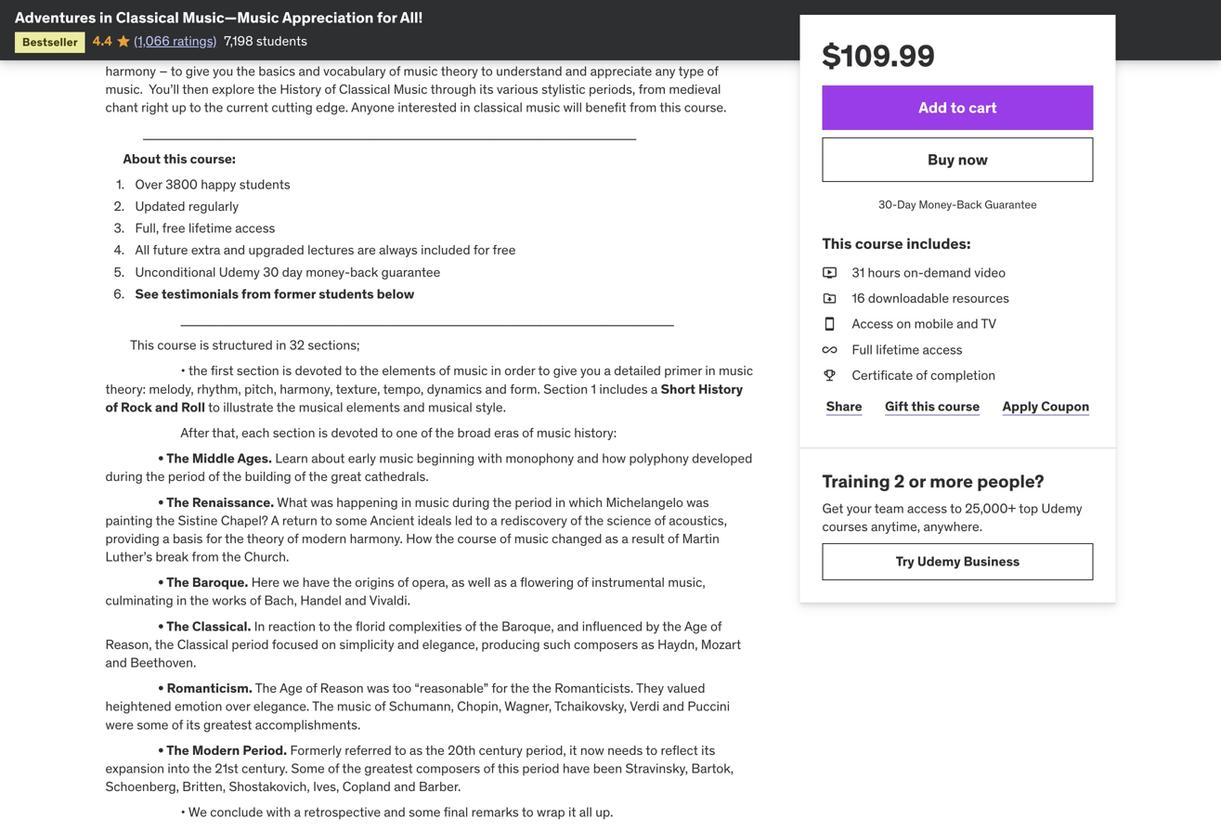 Task type: vqa. For each thing, say whether or not it's contained in the screenshot.
• The Middle Ages.
yes



Task type: describe. For each thing, give the bounding box(es) containing it.
dynamics
[[427, 381, 482, 397]]

baroque.
[[192, 574, 248, 591]]

0 vertical spatial free
[[162, 220, 185, 236]]

coupon
[[1041, 398, 1090, 415]]

is inside music appreciation for the 21st century. learn about classical music in the western world from the middle ages to the present. you'll begin with an introduction to the various elements of music -- for example, melody, rhythm, pitch and harmony – to give you the basics and vocabulary of music theory to understand and appreciate any type of music.  you'll then explore the history of classical music through its various stylistic periods, from medieval chant right up to the current cutting edge. anyone interested in classical music will benefit from this course. ______________________________________________________________________ about this course: over 3800 happy students updated regularly full, free lifetime access all future extra and upgraded lectures are always included for free unconditional udemy 30 day money-back guarantee see testimonials from former students below ______________________________________________________________________ this course is structured in 32 sections;
[[200, 337, 209, 353]]

in reaction to the florid complexities of the baroque, and influenced by the age of reason, the classical period focused on simplicity and elegance, producing such composers as haydn, mozart and beethoven.
[[105, 618, 741, 671]]

what was happening in music during the period in which michelangelo was painting the sistine chapel? a return to some ancient ideals led to a rediscovery of the science of acoustics, providing a basis for the theory of modern harmony. how the course of music changed as a result of martin luther's break from the church.
[[105, 494, 727, 565]]

1 horizontal spatial various
[[497, 81, 538, 98]]

complexities
[[389, 618, 462, 635]]

classical up anyone
[[339, 81, 390, 98]]

during inside what was happening in music during the period in which michelangelo was painting the sistine chapel? a return to some ancient ideals led to a rediscovery of the science of acoustics, providing a basis for the theory of modern harmony. how the course of music changed as a result of martin luther's break from the church.
[[452, 494, 490, 511]]

access on mobile and tv
[[852, 315, 996, 332]]

ancient
[[370, 512, 415, 529]]

over
[[225, 698, 250, 715]]

primer
[[664, 362, 702, 379]]

see
[[135, 285, 159, 302]]

section
[[543, 381, 588, 397]]

for up present.
[[233, 1, 250, 17]]

this up 3800
[[164, 150, 187, 167]]

of right flowering
[[577, 574, 588, 591]]

of right type
[[707, 63, 718, 79]]

classical up (1,066
[[116, 8, 179, 27]]

schoenberg,
[[105, 778, 179, 795]]

of left reason
[[306, 680, 317, 697]]

• for classical.
[[158, 618, 164, 635]]

stylistic
[[541, 81, 586, 98]]

upgraded
[[248, 242, 304, 258]]

were
[[105, 716, 134, 733]]

theory inside what was happening in music during the period in which michelangelo was painting the sistine chapel? a return to some ancient ideals led to a rediscovery of the science of acoustics, providing a basis for the theory of modern harmony. how the course of music changed as a result of martin luther's break from the church.
[[247, 530, 284, 547]]

theory:
[[105, 381, 146, 397]]

hours
[[868, 264, 901, 281]]

appreciate
[[590, 63, 652, 79]]

section for first
[[237, 362, 279, 379]]

1 horizontal spatial middle
[[192, 450, 235, 467]]

in left the which at the bottom of page
[[555, 494, 566, 511]]

for inside the age of reason was too "reasonable" for the the romanticists. they valued heightened emotion over elegance. the music of schumann, chopin, wagner, tchaikovsky, verdi and puccini were some of its greatest accomplishments.
[[492, 680, 507, 697]]

1 horizontal spatial this
[[822, 234, 852, 253]]

xsmall image
[[822, 315, 837, 333]]

opera,
[[412, 574, 448, 591]]

in left 32 on the left top
[[276, 337, 286, 353]]

of up elegance, on the left bottom of page
[[465, 618, 476, 635]]

we
[[283, 574, 299, 591]]

give inside music appreciation for the 21st century. learn about classical music in the western world from the middle ages to the present. you'll begin with an introduction to the various elements of music -- for example, melody, rhythm, pitch and harmony – to give you the basics and vocabulary of music theory to understand and appreciate any type of music.  you'll then explore the history of classical music through its various stylistic periods, from medieval chant right up to the current cutting edge. anyone interested in classical music will benefit from this course. ______________________________________________________________________ about this course: over 3800 happy students updated regularly full, free lifetime access all future extra and upgraded lectures are always included for free unconditional udemy 30 day money-back guarantee see testimonials from former students below ______________________________________________________________________ this course is structured in 32 sections;
[[186, 63, 210, 79]]

style.
[[476, 399, 506, 415]]

0 vertical spatial ______________________________________________________________________
[[143, 125, 636, 141]]

about inside music appreciation for the 21st century. learn about classical music in the western world from the middle ages to the present. you'll begin with an introduction to the various elements of music -- for example, melody, rhythm, pitch and harmony – to give you the basics and vocabulary of music theory to understand and appreciate any type of music.  you'll then explore the history of classical music through its various stylistic periods, from medieval chant right up to the current cutting edge. anyone interested in classical music will benefit from this course. ______________________________________________________________________ about this course: over 3800 happy students updated regularly full, free lifetime access all future extra and upgraded lectures are always included for free unconditional udemy 30 day money-back guarantee see testimonials from former students below ______________________________________________________________________ this course is structured in 32 sections;
[[396, 1, 432, 17]]

music up monophony at the bottom left of the page
[[537, 424, 571, 441]]

day
[[897, 197, 916, 212]]

greatest inside the age of reason was too "reasonable" for the the romanticists. they valued heightened emotion over elegance. the music of schumann, chopin, wagner, tchaikovsky, verdi and puccini were some of its greatest accomplishments.
[[203, 716, 252, 733]]

age inside in reaction to the florid complexities of the baroque, and influenced by the age of reason, the classical period focused on simplicity and elegance, producing such composers as haydn, mozart and beethoven.
[[684, 618, 707, 635]]

video
[[974, 264, 1006, 281]]

(1,066
[[134, 32, 170, 49]]

(1,066 ratings)
[[134, 32, 217, 49]]

modern
[[302, 530, 347, 547]]

texture,
[[336, 381, 380, 397]]

below
[[377, 285, 414, 302]]

in left "order"
[[491, 362, 501, 379]]

lifetime inside music appreciation for the 21st century. learn about classical music in the western world from the middle ages to the present. you'll begin with an introduction to the various elements of music -- for example, melody, rhythm, pitch and harmony – to give you the basics and vocabulary of music theory to understand and appreciate any type of music.  you'll then explore the history of classical music through its various stylistic periods, from medieval chant right up to the current cutting edge. anyone interested in classical music will benefit from this course. ______________________________________________________________________ about this course: over 3800 happy students updated regularly full, free lifetime access all future extra and upgraded lectures are always included for free unconditional udemy 30 day money-back guarantee see testimonials from former students below ______________________________________________________________________ this course is structured in 32 sections;
[[188, 220, 232, 236]]

reaction
[[268, 618, 316, 635]]

music inside learn about early music beginning with monophony and how polyphony developed during the period of the building of the great cathedrals.
[[379, 450, 414, 467]]

composers inside in reaction to the florid complexities of the baroque, and influenced by the age of reason, the classical period focused on simplicity and elegance, producing such composers as haydn, mozart and beethoven.
[[574, 636, 638, 653]]

as inside in reaction to the florid complexities of the baroque, and influenced by the age of reason, the classical period focused on simplicity and elegance, producing such composers as haydn, mozart and beethoven.
[[641, 636, 654, 653]]

this inside music appreciation for the 21st century. learn about classical music in the western world from the middle ages to the present. you'll begin with an introduction to the various elements of music -- for example, melody, rhythm, pitch and harmony – to give you the basics and vocabulary of music theory to understand and appreciate any type of music.  you'll then explore the history of classical music through its various stylistic periods, from medieval chant right up to the current cutting edge. anyone interested in classical music will benefit from this course. ______________________________________________________________________ about this course: over 3800 happy students updated regularly full, free lifetime access all future extra and upgraded lectures are always included for free unconditional udemy 30 day money-back guarantee see testimonials from former students below ______________________________________________________________________ this course is structured in 32 sections;
[[130, 337, 154, 353]]

in down through
[[460, 99, 470, 116]]

music up through
[[453, 44, 487, 61]]

in up example,
[[533, 1, 545, 17]]

7,198
[[224, 32, 253, 49]]

current
[[226, 99, 268, 116]]

31
[[852, 264, 865, 281]]

music down stylistic
[[526, 99, 560, 116]]

anywhere.
[[924, 518, 983, 535]]

formerly referred to as the 20th century period, it now needs to reflect its expansion into the 21st century. some of the greatest composers of this period have been stravinsky, bartok, schoenberg, britten, shostakovich, ives, copland and barber.
[[105, 742, 734, 795]]

and right pitch
[[706, 44, 728, 61]]

will
[[563, 99, 582, 116]]

2 vertical spatial with
[[266, 804, 291, 821]]

classical right all!
[[435, 1, 491, 17]]

led
[[455, 512, 473, 529]]

expansion
[[105, 760, 164, 777]]

science
[[607, 512, 651, 529]]

of left the schumann,
[[375, 698, 386, 715]]

from inside what was happening in music during the period in which michelangelo was painting the sistine chapel? a return to some ancient ideals led to a rediscovery of the science of acoustics, providing a basis for the theory of modern harmony. how the course of music changed as a result of martin luther's break from the church.
[[192, 548, 219, 565]]

music inside the age of reason was too "reasonable" for the the romanticists. they valued heightened emotion over elegance. the music of schumann, chopin, wagner, tchaikovsky, verdi and puccini were some of its greatest accomplishments.
[[337, 698, 371, 715]]

of down century
[[483, 760, 495, 777]]

and down the reason,
[[105, 654, 127, 671]]

course up hours
[[855, 234, 903, 253]]

0 horizontal spatial music
[[112, 1, 149, 17]]

add to cart button
[[822, 85, 1093, 130]]

add
[[919, 98, 947, 117]]

in up ancient at the bottom of the page
[[401, 494, 412, 511]]

some inside the age of reason was too "reasonable" for the the romanticists. they valued heightened emotion over elegance. the music of schumann, chopin, wagner, tchaikovsky, verdi and puccini were some of its greatest accomplishments.
[[137, 716, 169, 733]]

gift this course link
[[881, 388, 984, 425]]

• for first
[[181, 362, 186, 379]]

middle inside music appreciation for the 21st century. learn about classical music in the western world from the middle ages to the present. you'll begin with an introduction to the various elements of music -- for example, melody, rhythm, pitch and harmony – to give you the basics and vocabulary of music theory to understand and appreciate any type of music.  you'll then explore the history of classical music through its various stylistic periods, from medieval chant right up to the current cutting edge. anyone interested in classical music will benefit from this course. ______________________________________________________________________ about this course: over 3800 happy students updated regularly full, free lifetime access all future extra and upgraded lectures are always included for free unconditional udemy 30 day money-back guarantee see testimonials from former students below ______________________________________________________________________ this course is structured in 32 sections;
[[105, 19, 148, 36]]

–
[[159, 63, 168, 79]]

century. inside formerly referred to as the 20th century period, it now needs to reflect its expansion into the 21st century. some of the greatest composers of this period have been stravinsky, bartok, schoenberg, britten, shostakovich, ives, copland and barber.
[[242, 760, 288, 777]]

1 vertical spatial access
[[923, 341, 963, 358]]

0 horizontal spatial was
[[311, 494, 333, 511]]

melody, inside • the first section is devoted to the elements of music in order to give you a detailed primer in music theory: melody, rhythm, pitch, harmony, texture, tempo, dynamics and form. section 1 includes a
[[149, 381, 194, 397]]

basis
[[173, 530, 203, 547]]

pitch,
[[244, 381, 277, 397]]

unconditional
[[135, 264, 216, 280]]

1 musical from the left
[[299, 399, 343, 415]]

music up ideals
[[415, 494, 449, 511]]

from right world
[[664, 1, 694, 17]]

0 vertical spatial you'll
[[111, 44, 142, 61]]

introduction
[[226, 44, 296, 61]]

the up accomplishments.
[[312, 698, 334, 715]]

and inside • the first section is devoted to the elements of music in order to give you a detailed primer in music theory: melody, rhythm, pitch, harmony, texture, tempo, dynamics and form. section 1 includes a
[[485, 381, 507, 397]]

as inside what was happening in music during the period in which michelangelo was painting the sistine chapel? a return to some ancient ideals led to a rediscovery of the science of acoustics, providing a basis for the theory of modern harmony. how the course of music changed as a result of martin luther's break from the church.
[[605, 530, 618, 547]]

from down periods,
[[630, 99, 657, 116]]

access inside music appreciation for the 21st century. learn about classical music in the western world from the middle ages to the present. you'll begin with an introduction to the various elements of music -- for example, melody, rhythm, pitch and harmony – to give you the basics and vocabulary of music theory to understand and appreciate any type of music.  you'll then explore the history of classical music through its various stylistic periods, from medieval chant right up to the current cutting edge. anyone interested in classical music will benefit from this course. ______________________________________________________________________ about this course: over 3800 happy students updated regularly full, free lifetime access all future extra and upgraded lectures are always included for free unconditional udemy 30 day money-back guarantee see testimonials from former students below ______________________________________________________________________ this course is structured in 32 sections;
[[235, 220, 275, 236]]

short history of rock and roll
[[105, 381, 743, 415]]

this right gift
[[911, 398, 935, 415]]

xsmall image for certificate
[[822, 366, 837, 384]]

2 vertical spatial elements
[[346, 399, 400, 415]]

of down full lifetime access at the right of page
[[916, 367, 927, 383]]

over
[[135, 176, 162, 193]]

needs
[[607, 742, 643, 759]]

reflect
[[661, 742, 698, 759]]

a down 'shostakovich,'
[[294, 804, 301, 821]]

chopin,
[[457, 698, 502, 715]]

valued
[[667, 680, 705, 697]]

with inside learn about early music beginning with monophony and how polyphony developed during the period of the building of the great cathedrals.
[[478, 450, 502, 467]]

2 - from the left
[[496, 44, 501, 61]]

classical inside in reaction to the florid complexities of the baroque, and influenced by the age of reason, the classical period focused on simplicity and elegance, producing such composers as haydn, mozart and beethoven.
[[177, 636, 228, 653]]

lectures
[[307, 242, 354, 258]]

of down here
[[250, 592, 261, 609]]

rhythm, inside • the first section is devoted to the elements of music in order to give you a detailed primer in music theory: melody, rhythm, pitch, harmony, texture, tempo, dynamics and form. section 1 includes a
[[197, 381, 241, 397]]

back
[[957, 197, 982, 212]]

included
[[421, 242, 470, 258]]

period inside formerly referred to as the 20th century period, it now needs to reflect its expansion into the 21st century. some of the greatest composers of this period have been stravinsky, bartok, schoenberg, britten, shostakovich, ives, copland and barber.
[[522, 760, 559, 777]]

happening
[[336, 494, 398, 511]]

and left the 'tv'
[[957, 315, 978, 332]]

future
[[153, 242, 188, 258]]

buy now
[[928, 150, 988, 169]]

udemy inside music appreciation for the 21st century. learn about classical music in the western world from the middle ages to the present. you'll begin with an introduction to the various elements of music -- for example, melody, rhythm, pitch and harmony – to give you the basics and vocabulary of music theory to understand and appreciate any type of music.  you'll then explore the history of classical music through its various stylistic periods, from medieval chant right up to the current cutting edge. anyone interested in classical music will benefit from this course. ______________________________________________________________________ about this course: over 3800 happy students updated regularly full, free lifetime access all future extra and upgraded lectures are always included for free unconditional udemy 30 day money-back guarantee see testimonials from former students below ______________________________________________________________________ this course is structured in 32 sections;
[[219, 264, 260, 280]]

of inside short history of rock and roll
[[105, 399, 118, 415]]

and up stylistic
[[565, 63, 587, 79]]

as right well
[[494, 574, 507, 591]]

on inside in reaction to the florid complexities of the baroque, and influenced by the age of reason, the classical period focused on simplicity and elegance, producing such composers as haydn, mozart and beethoven.
[[322, 636, 336, 653]]

of inside • the first section is devoted to the elements of music in order to give you a detailed primer in music theory: melody, rhythm, pitch, harmony, texture, tempo, dynamics and form. section 1 includes a
[[439, 362, 450, 379]]

and down tempo, on the left top
[[403, 399, 425, 415]]

of up vivaldi.
[[398, 574, 409, 591]]

the up elegance.
[[255, 680, 277, 697]]

devoted for the
[[295, 362, 342, 379]]

1 vertical spatial lifetime
[[876, 341, 919, 358]]

1 vertical spatial it
[[568, 804, 576, 821]]

the for modern
[[166, 742, 189, 759]]

been
[[593, 760, 622, 777]]

2 musical from the left
[[428, 399, 472, 415]]

• for renaissance.
[[158, 494, 164, 511]]

was inside the age of reason was too "reasonable" for the the romanticists. they valued heightened emotion over elegance. the music of schumann, chopin, wagner, tchaikovsky, verdi and puccini were some of its greatest accomplishments.
[[367, 680, 389, 697]]

money-
[[306, 264, 350, 280]]

this down medieval in the right top of the page
[[660, 99, 681, 116]]

of right 'vocabulary'
[[389, 63, 400, 79]]

includes:
[[907, 234, 971, 253]]

any
[[655, 63, 676, 79]]

of up what
[[294, 468, 306, 485]]

music up interested
[[404, 63, 438, 79]]

for right included
[[474, 242, 489, 258]]

2 horizontal spatial was
[[686, 494, 709, 511]]

wrap
[[537, 804, 565, 821]]

it inside formerly referred to as the 20th century period, it now needs to reflect its expansion into the 21st century. some of the greatest composers of this period have been stravinsky, bartok, schoenberg, britten, shostakovich, ives, copland and barber.
[[569, 742, 577, 759]]

history inside music appreciation for the 21st century. learn about classical music in the western world from the middle ages to the present. you'll begin with an introduction to the various elements of music -- for example, melody, rhythm, pitch and harmony – to give you the basics and vocabulary of music theory to understand and appreciate any type of music.  you'll then explore the history of classical music through its various stylistic periods, from medieval chant right up to the current cutting edge. anyone interested in classical music will benefit from this course. ______________________________________________________________________ about this course: over 3800 happy students updated regularly full, free lifetime access all future extra and upgraded lectures are always included for free unconditional udemy 30 day money-back guarantee see testimonials from former students below ______________________________________________________________________ this course is structured in 32 sections;
[[280, 81, 321, 98]]

music right primer
[[719, 362, 753, 379]]

music up dynamics
[[453, 362, 488, 379]]

of right the result
[[668, 530, 679, 547]]

wagner,
[[505, 698, 552, 715]]

rhythm, inside music appreciation for the 21st century. learn about classical music in the western world from the middle ages to the present. you'll begin with an introduction to the various elements of music -- for example, melody, rhythm, pitch and harmony – to give you the basics and vocabulary of music theory to understand and appreciate any type of music.  you'll then explore the history of classical music through its various stylistic periods, from medieval chant right up to the current cutting edge. anyone interested in classical music will benefit from this course. ______________________________________________________________________ about this course: over 3800 happy students updated regularly full, free lifetime access all future extra and upgraded lectures are always included for free unconditional udemy 30 day money-back guarantee see testimonials from former students below ______________________________________________________________________ this course is structured in 32 sections;
[[626, 44, 671, 61]]

well
[[468, 574, 491, 591]]

some inside what was happening in music during the period in which michelangelo was painting the sistine chapel? a return to some ancient ideals led to a rediscovery of the science of acoustics, providing a basis for the theory of modern harmony. how the course of music changed as a result of martin luther's break from the church.
[[335, 512, 367, 529]]

and inside here we have the origins of opera, as well as a flowering of instrumental music, culminating in the works of bach, handel and vivaldi.
[[345, 592, 367, 609]]

stravinsky,
[[625, 760, 688, 777]]

• for baroque.
[[158, 574, 164, 591]]

a down science
[[622, 530, 628, 547]]

• down beethoven.
[[158, 680, 164, 697]]

its inside formerly referred to as the 20th century period, it now needs to reflect its expansion into the 21st century. some of the greatest composers of this period have been stravinsky, bartok, schoenberg, britten, shostakovich, ives, copland and barber.
[[701, 742, 715, 759]]

its inside music appreciation for the 21st century. learn about classical music in the western world from the middle ages to the present. you'll begin with an introduction to the various elements of music -- for example, melody, rhythm, pitch and harmony – to give you the basics and vocabulary of music theory to understand and appreciate any type of music.  you'll then explore the history of classical music through its various stylistic periods, from medieval chant right up to the current cutting edge. anyone interested in classical music will benefit from this course. ______________________________________________________________________ about this course: over 3800 happy students updated regularly full, free lifetime access all future extra and upgraded lectures are always included for free unconditional udemy 30 day money-back guarantee see testimonials from former students below ______________________________________________________________________ this course is structured in 32 sections;
[[479, 81, 494, 98]]

2 vertical spatial udemy
[[917, 553, 961, 570]]

verdi
[[630, 698, 660, 715]]

reason
[[320, 680, 364, 697]]

gift this course
[[885, 398, 980, 415]]

and inside learn about early music beginning with monophony and how polyphony developed during the period of the building of the great cathedrals.
[[577, 450, 599, 467]]

and down copland
[[384, 804, 406, 821]]

of down 'return' at the left bottom
[[287, 530, 299, 547]]

0 vertical spatial students
[[256, 32, 307, 49]]

interested
[[398, 99, 457, 116]]

to inside in reaction to the florid complexities of the baroque, and influenced by the age of reason, the classical period focused on simplicity and elegance, producing such composers as haydn, mozart and beethoven.
[[319, 618, 330, 635]]

try udemy business link
[[822, 543, 1093, 580]]

beethoven.
[[130, 654, 196, 671]]

of up changed
[[570, 512, 582, 529]]

ages
[[151, 19, 182, 36]]

30
[[263, 264, 279, 280]]

and up such
[[557, 618, 579, 635]]

full lifetime access
[[852, 341, 963, 358]]

money-
[[919, 197, 957, 212]]

after
[[180, 424, 209, 441]]

32
[[289, 337, 305, 353]]

the for baroque.
[[166, 574, 189, 591]]

share
[[826, 398, 862, 415]]

of up the ives,
[[328, 760, 339, 777]]

30-day money-back guarantee
[[879, 197, 1037, 212]]

and right basics
[[298, 63, 320, 79]]

a left the short
[[651, 381, 658, 397]]

composers inside formerly referred to as the 20th century period, it now needs to reflect its expansion into the 21st century. some of the greatest composers of this period have been stravinsky, bartok, schoenberg, britten, shostakovich, ives, copland and barber.
[[416, 760, 480, 777]]

1 - from the left
[[490, 44, 496, 61]]

you inside music appreciation for the 21st century. learn about classical music in the western world from the middle ages to the present. you'll begin with an introduction to the various elements of music -- for example, melody, rhythm, pitch and harmony – to give you the basics and vocabulary of music theory to understand and appreciate any type of music.  you'll then explore the history of classical music through its various stylistic periods, from medieval chant right up to the current cutting edge. anyone interested in classical music will benefit from this course. ______________________________________________________________________ about this course: over 3800 happy students updated regularly full, free lifetime access all future extra and upgraded lectures are always included for free unconditional udemy 30 day money-back guarantee see testimonials from former students below ______________________________________________________________________ this course is structured in 32 sections;
[[213, 63, 233, 79]]

mozart
[[701, 636, 741, 653]]

and inside formerly referred to as the 20th century period, it now needs to reflect its expansion into the 21st century. some of the greatest composers of this period have been stravinsky, bartok, schoenberg, britten, shostakovich, ives, copland and barber.
[[394, 778, 416, 795]]

the for middle
[[166, 450, 189, 467]]

a up includes
[[604, 362, 611, 379]]

roll
[[181, 399, 205, 415]]

2 vertical spatial some
[[409, 804, 441, 821]]

referred
[[345, 742, 392, 759]]

21st inside music appreciation for the 21st century. learn about classical music in the western world from the middle ages to the present. you'll begin with an introduction to the various elements of music -- for example, melody, rhythm, pitch and harmony – to give you the basics and vocabulary of music theory to understand and appreciate any type of music.  you'll then explore the history of classical music through its various stylistic periods, from medieval chant right up to the current cutting edge. anyone interested in classical music will benefit from this course. ______________________________________________________________________ about this course: over 3800 happy students updated regularly full, free lifetime access all future extra and upgraded lectures are always included for free unconditional udemy 30 day money-back guarantee see testimonials from former students below ______________________________________________________________________ this course is structured in 32 sections;
[[277, 1, 302, 17]]

michelangelo
[[606, 494, 683, 511]]

works
[[212, 592, 247, 609]]

top
[[1019, 500, 1038, 517]]

beginning
[[417, 450, 475, 467]]

of up mozart
[[710, 618, 722, 635]]

and right extra
[[224, 242, 245, 258]]

age inside the age of reason was too "reasonable" for the the romanticists. they valued heightened emotion over elegance. the music of schumann, chopin, wagner, tchaikovsky, verdi and puccini were some of its greatest accomplishments.
[[280, 680, 303, 697]]

broad
[[457, 424, 491, 441]]

remarks
[[471, 804, 519, 821]]

udemy inside the training 2 or more people? get your team access to 25,000+ top udemy courses anytime, anywhere.
[[1041, 500, 1082, 517]]



Task type: locate. For each thing, give the bounding box(es) containing it.
elegance.
[[253, 698, 309, 715]]

section for each
[[273, 424, 315, 441]]

chant
[[105, 99, 138, 116]]

buy
[[928, 150, 955, 169]]

form.
[[510, 381, 540, 397]]

you up 1
[[580, 362, 601, 379]]

• down break
[[158, 574, 164, 591]]

elements inside • the first section is devoted to the elements of music in order to give you a detailed primer in music theory: melody, rhythm, pitch, harmony, texture, tempo, dynamics and form. section 1 includes a
[[382, 362, 436, 379]]

0 horizontal spatial about
[[311, 450, 345, 467]]

how
[[602, 450, 626, 467]]

and up style.
[[485, 381, 507, 397]]

give up section
[[553, 362, 577, 379]]

1 vertical spatial some
[[137, 716, 169, 733]]

give up then
[[186, 63, 210, 79]]

music down the rediscovery
[[514, 530, 549, 547]]

theory up church.
[[247, 530, 284, 547]]

• for conclude
[[181, 804, 186, 821]]

rhythm, up any
[[626, 44, 671, 61]]

xsmall image for 16
[[822, 289, 837, 308]]

0 horizontal spatial free
[[162, 220, 185, 236]]

0 horizontal spatial is
[[200, 337, 209, 353]]

of down • the middle ages.
[[208, 468, 220, 485]]

learn inside music appreciation for the 21st century. learn about classical music in the western world from the middle ages to the present. you'll begin with an introduction to the various elements of music -- for example, melody, rhythm, pitch and harmony – to give you the basics and vocabulary of music theory to understand and appreciate any type of music.  you'll then explore the history of classical music through its various stylistic periods, from medieval chant right up to the current cutting edge. anyone interested in classical music will benefit from this course. ______________________________________________________________________ about this course: over 3800 happy students updated regularly full, free lifetime access all future extra and upgraded lectures are always included for free unconditional udemy 30 day money-back guarantee see testimonials from former students below ______________________________________________________________________ this course is structured in 32 sections;
[[359, 1, 393, 17]]

music up interested
[[393, 81, 428, 98]]

music down reason
[[337, 698, 371, 715]]

• up providing
[[158, 494, 164, 511]]

0 horizontal spatial on
[[322, 636, 336, 653]]

is inside • the first section is devoted to the elements of music in order to give you a detailed primer in music theory: melody, rhythm, pitch, harmony, texture, tempo, dynamics and form. section 1 includes a
[[282, 362, 292, 379]]

greatest down the over
[[203, 716, 252, 733]]

age up the "haydn,"
[[684, 618, 707, 635]]

1 horizontal spatial have
[[563, 760, 590, 777]]

1 vertical spatial middle
[[192, 450, 235, 467]]

and inside the age of reason was too "reasonable" for the the romanticists. they valued heightened emotion over elegance. the music of schumann, chopin, wagner, tchaikovsky, verdi and puccini were some of its greatest accomplishments.
[[663, 698, 684, 715]]

1 vertical spatial this
[[130, 337, 154, 353]]

you'll up harmony
[[111, 44, 142, 61]]

with left an
[[181, 44, 205, 61]]

udemy right top
[[1041, 500, 1082, 517]]

flowering
[[520, 574, 574, 591]]

harmony.
[[350, 530, 403, 547]]

1 horizontal spatial music
[[393, 81, 428, 98]]

courses
[[822, 518, 868, 535]]

0 horizontal spatial you
[[213, 63, 233, 79]]

devoted inside • the first section is devoted to the elements of music in order to give you a detailed primer in music theory: melody, rhythm, pitch, harmony, texture, tempo, dynamics and form. section 1 includes a
[[295, 362, 342, 379]]

• up the • the renaissance.
[[158, 450, 164, 467]]

0 horizontal spatial udemy
[[219, 264, 260, 280]]

1 vertical spatial now
[[580, 742, 604, 759]]

illustrate
[[223, 399, 274, 415]]

up
[[172, 99, 186, 116]]

now inside button
[[958, 150, 988, 169]]

for up the 'understand'
[[504, 44, 520, 61]]

1 vertical spatial ______________________________________________________________________
[[181, 311, 674, 328]]

2 xsmall image from the top
[[822, 289, 837, 308]]

1 vertical spatial is
[[282, 362, 292, 379]]

course inside music appreciation for the 21st century. learn about classical music in the western world from the middle ages to the present. you'll begin with an introduction to the various elements of music -- for example, melody, rhythm, pitch and harmony – to give you the basics and vocabulary of music theory to understand and appreciate any type of music.  you'll then explore the history of classical music through its various stylistic periods, from medieval chant right up to the current cutting edge. anyone interested in classical music will benefit from this course. ______________________________________________________________________ about this course: over 3800 happy students updated regularly full, free lifetime access all future extra and upgraded lectures are always included for free unconditional udemy 30 day money-back guarantee see testimonials from former students below ______________________________________________________________________ this course is structured in 32 sections;
[[157, 337, 197, 353]]

"reasonable"
[[415, 680, 488, 697]]

elegance,
[[422, 636, 478, 653]]

period.
[[243, 742, 287, 759]]

• left we
[[181, 804, 186, 821]]

cutting
[[272, 99, 313, 116]]

have inside here we have the origins of opera, as well as a flowering of instrumental music, culminating in the works of bach, handel and vivaldi.
[[302, 574, 330, 591]]

0 horizontal spatial learn
[[275, 450, 308, 467]]

1 vertical spatial century.
[[242, 760, 288, 777]]

1 horizontal spatial century.
[[305, 1, 356, 17]]

luther's
[[105, 548, 152, 565]]

xsmall image up xsmall icon
[[822, 289, 837, 308]]

this down century
[[498, 760, 519, 777]]

of up edge.
[[325, 81, 336, 98]]

what
[[277, 494, 308, 511]]

focused
[[272, 636, 318, 653]]

0 horizontal spatial melody,
[[149, 381, 194, 397]]

acoustics,
[[669, 512, 727, 529]]

0 vertical spatial now
[[958, 150, 988, 169]]

its up bartok,
[[701, 742, 715, 759]]

0 vertical spatial access
[[235, 220, 275, 236]]

0 vertical spatial middle
[[105, 19, 148, 36]]

0 vertical spatial this
[[822, 234, 852, 253]]

renaissance.
[[192, 494, 274, 511]]

and left barber.
[[394, 778, 416, 795]]

in right primer
[[705, 362, 716, 379]]

• the renaissance.
[[112, 494, 274, 511]]

4.4
[[93, 32, 112, 49]]

4 xsmall image from the top
[[822, 366, 837, 384]]

0 vertical spatial elements
[[381, 44, 435, 61]]

• for modern
[[158, 742, 164, 759]]

now inside formerly referred to as the 20th century period, it now needs to reflect its expansion into the 21st century. some of the greatest composers of this period have been stravinsky, bartok, schoenberg, britten, shostakovich, ives, copland and barber.
[[580, 742, 604, 759]]

order
[[504, 362, 535, 379]]

includes
[[599, 381, 648, 397]]

cathedrals.
[[365, 468, 429, 485]]

a left flowering
[[510, 574, 517, 591]]

the down after
[[166, 450, 189, 467]]

1 vertical spatial history
[[698, 381, 743, 397]]

0 vertical spatial various
[[336, 44, 378, 61]]

middle left the ages
[[105, 19, 148, 36]]

course inside what was happening in music during the period in which michelangelo was painting the sistine chapel? a return to some ancient ideals led to a rediscovery of the science of acoustics, providing a basis for the theory of modern harmony. how the course of music changed as a result of martin luther's break from the church.
[[457, 530, 497, 547]]

devoted down to illustrate the musical elements and musical style.
[[331, 424, 378, 441]]

devoted up harmony,
[[295, 362, 342, 379]]

on right focused
[[322, 636, 336, 653]]

one
[[396, 424, 418, 441]]

free up 'future' on the top left of the page
[[162, 220, 185, 236]]

about inside learn about early music beginning with monophony and how polyphony developed during the period of the building of the great cathedrals.
[[311, 450, 345, 467]]

• inside • the first section is devoted to the elements of music in order to give you a detailed primer in music theory: melody, rhythm, pitch, harmony, texture, tempo, dynamics and form. section 1 includes a
[[181, 362, 186, 379]]

1 vertical spatial you
[[580, 362, 601, 379]]

as down by
[[641, 636, 654, 653]]

now up been
[[580, 742, 604, 759]]

your
[[847, 500, 872, 517]]

vivaldi.
[[369, 592, 410, 609]]

2 horizontal spatial some
[[409, 804, 441, 821]]

1 horizontal spatial on
[[897, 315, 911, 332]]

certificate
[[852, 367, 913, 383]]

section right "each"
[[273, 424, 315, 441]]

0 horizontal spatial century.
[[242, 760, 288, 777]]

1 vertical spatial composers
[[416, 760, 480, 777]]

0 horizontal spatial now
[[580, 742, 604, 759]]

1 horizontal spatial is
[[282, 362, 292, 379]]

1 vertical spatial about
[[311, 450, 345, 467]]

1 horizontal spatial theory
[[441, 63, 478, 79]]

1 vertical spatial give
[[553, 362, 577, 379]]

1 vertical spatial free
[[493, 242, 516, 258]]

western
[[571, 1, 623, 17]]

to inside button
[[951, 98, 965, 117]]

0 vertical spatial theory
[[441, 63, 478, 79]]

1 horizontal spatial with
[[266, 804, 291, 821]]

devoted for one
[[331, 424, 378, 441]]

20th
[[448, 742, 476, 759]]

1 horizontal spatial rhythm,
[[626, 44, 671, 61]]

1 horizontal spatial you
[[580, 362, 601, 379]]

0 horizontal spatial greatest
[[203, 716, 252, 733]]

is for each
[[318, 424, 328, 441]]

by
[[646, 618, 660, 635]]

history up the cutting
[[280, 81, 321, 98]]

to inside the training 2 or more people? get your team access to 25,000+ top udemy courses anytime, anywhere.
[[950, 500, 962, 517]]

rediscovery
[[501, 512, 567, 529]]

devoted
[[295, 362, 342, 379], [331, 424, 378, 441]]

0 horizontal spatial lifetime
[[188, 220, 232, 236]]

classical down 'classical.'
[[177, 636, 228, 653]]

a right led
[[491, 512, 497, 529]]

rhythm, down first
[[197, 381, 241, 397]]

certificate of completion
[[852, 367, 996, 383]]

3 xsmall image from the top
[[822, 341, 837, 359]]

learn inside learn about early music beginning with monophony and how polyphony developed during the period of the building of the great cathedrals.
[[275, 450, 308, 467]]

1 vertical spatial rhythm,
[[197, 381, 241, 397]]

0 vertical spatial 21st
[[277, 1, 302, 17]]

and down valued
[[663, 698, 684, 715]]

theory
[[441, 63, 478, 79], [247, 530, 284, 547]]

learn about early music beginning with monophony and how polyphony developed during the period of the building of the great cathedrals.
[[105, 450, 752, 485]]

guarantee
[[985, 197, 1037, 212]]

1 horizontal spatial about
[[396, 1, 432, 17]]

• the baroque.
[[112, 574, 248, 591]]

course.
[[684, 99, 727, 116]]

0 horizontal spatial rhythm,
[[197, 381, 241, 397]]

periods,
[[589, 81, 635, 98]]

0 horizontal spatial this
[[130, 337, 154, 353]]

from down any
[[639, 81, 666, 98]]

students
[[256, 32, 307, 49], [239, 176, 290, 193], [319, 285, 374, 302]]

some down happening
[[335, 512, 367, 529]]

1 horizontal spatial lifetime
[[876, 341, 919, 358]]

this
[[660, 99, 681, 116], [164, 150, 187, 167], [911, 398, 935, 415], [498, 760, 519, 777]]

1 vertical spatial on
[[322, 636, 336, 653]]

• romanticism.
[[112, 680, 252, 697]]

course down completion
[[938, 398, 980, 415]]

adventures in classical music—music appreciation for all!
[[15, 8, 423, 27]]

21st inside formerly referred to as the 20th century period, it now needs to reflect its expansion into the 21st century. some of the greatest composers of this period have been stravinsky, bartok, schoenberg, britten, shostakovich, ives, copland and barber.
[[215, 760, 238, 777]]

• the middle ages.
[[112, 450, 272, 467]]

1 vertical spatial students
[[239, 176, 290, 193]]

• up expansion
[[158, 742, 164, 759]]

the for renaissance.
[[166, 494, 189, 511]]

0 vertical spatial history
[[280, 81, 321, 98]]

have left been
[[563, 760, 590, 777]]

romanticism.
[[167, 680, 252, 697]]

1 vertical spatial 21st
[[215, 760, 238, 777]]

century. inside music appreciation for the 21st century. learn about classical music in the western world from the middle ages to the present. you'll begin with an introduction to the various elements of music -- for example, melody, rhythm, pitch and harmony – to give you the basics and vocabulary of music theory to understand and appreciate any type of music.  you'll then explore the history of classical music through its various stylistic periods, from medieval chant right up to the current cutting edge. anyone interested in classical music will benefit from this course. ______________________________________________________________________ about this course: over 3800 happy students updated regularly full, free lifetime access all future extra and upgraded lectures are always included for free unconditional udemy 30 day money-back guarantee see testimonials from former students below ______________________________________________________________________ this course is structured in 32 sections;
[[305, 1, 356, 17]]

on
[[897, 315, 911, 332], [322, 636, 336, 653]]

-
[[490, 44, 496, 61], [496, 44, 501, 61]]

age
[[684, 618, 707, 635], [280, 680, 303, 697]]

2 horizontal spatial music
[[493, 1, 530, 17]]

and inside short history of rock and roll
[[155, 399, 178, 415]]

musical
[[299, 399, 343, 415], [428, 399, 472, 415]]

0 vertical spatial have
[[302, 574, 330, 591]]

1 horizontal spatial history
[[698, 381, 743, 397]]

each
[[242, 424, 270, 441]]

elements inside music appreciation for the 21st century. learn about classical music in the western world from the middle ages to the present. you'll begin with an introduction to the various elements of music -- for example, melody, rhythm, pitch and harmony – to give you the basics and vocabulary of music theory to understand and appreciate any type of music.  you'll then explore the history of classical music through its various stylistic periods, from medieval chant right up to the current cutting edge. anyone interested in classical music will benefit from this course. ______________________________________________________________________ about this course: over 3800 happy students updated regularly full, free lifetime access all future extra and upgraded lectures are always included for free unconditional udemy 30 day money-back guarantee see testimonials from former students below ______________________________________________________________________ this course is structured in 32 sections;
[[381, 44, 435, 61]]

1 vertical spatial udemy
[[1041, 500, 1082, 517]]

0 vertical spatial you
[[213, 63, 233, 79]]

history down primer
[[698, 381, 743, 397]]

for left all!
[[377, 8, 397, 27]]

of right eras
[[522, 424, 533, 441]]

0 horizontal spatial musical
[[299, 399, 343, 415]]

1 horizontal spatial 21st
[[277, 1, 302, 17]]

detailed
[[614, 362, 661, 379]]

0 vertical spatial rhythm,
[[626, 44, 671, 61]]

• down culminating
[[158, 618, 164, 635]]

formerly
[[290, 742, 342, 759]]

of right 'one'
[[421, 424, 432, 441]]

about right appreciation
[[396, 1, 432, 17]]

then
[[182, 81, 209, 98]]

all
[[579, 804, 592, 821]]

it left "all"
[[568, 804, 576, 821]]

back
[[350, 264, 378, 280]]

tchaikovsky,
[[555, 698, 627, 715]]

you inside • the first section is devoted to the elements of music in order to give you a detailed primer in music theory: melody, rhythm, pitch, harmony, texture, tempo, dynamics and form. section 1 includes a
[[580, 362, 601, 379]]

0 horizontal spatial you'll
[[111, 44, 142, 61]]

middle
[[105, 19, 148, 36], [192, 450, 235, 467]]

0 horizontal spatial give
[[186, 63, 210, 79]]

and down complexities
[[397, 636, 419, 653]]

the down break
[[166, 574, 189, 591]]

the for classical.
[[166, 618, 189, 635]]

a inside here we have the origins of opera, as well as a flowering of instrumental music, culminating in the works of bach, handel and vivaldi.
[[510, 574, 517, 591]]

mobile
[[914, 315, 954, 332]]

anytime,
[[871, 518, 920, 535]]

century
[[479, 742, 523, 759]]

classical
[[435, 1, 491, 17], [116, 8, 179, 27], [339, 81, 390, 98], [177, 636, 228, 653]]

period inside what was happening in music during the period in which michelangelo was painting the sistine chapel? a return to some ancient ideals led to a rediscovery of the science of acoustics, providing a basis for the theory of modern harmony. how the course of music changed as a result of martin luther's break from the church.
[[515, 494, 552, 511]]

music,
[[668, 574, 705, 591]]

0 vertical spatial on
[[897, 315, 911, 332]]

up.
[[595, 804, 613, 821]]

2 vertical spatial its
[[701, 742, 715, 759]]

1 horizontal spatial age
[[684, 618, 707, 635]]

of up through
[[438, 44, 449, 61]]

of down the rediscovery
[[500, 530, 511, 547]]

0 horizontal spatial 21st
[[215, 760, 238, 777]]

period inside in reaction to the florid complexities of the baroque, and influenced by the age of reason, the classical period focused on simplicity and elegance, producing such composers as haydn, mozart and beethoven.
[[232, 636, 269, 653]]

type
[[678, 63, 704, 79]]

1 horizontal spatial you'll
[[149, 81, 179, 98]]

0 vertical spatial with
[[181, 44, 205, 61]]

century. up 'vocabulary'
[[305, 1, 356, 17]]

a up break
[[163, 530, 170, 547]]

1 horizontal spatial musical
[[428, 399, 472, 415]]

melody, inside music appreciation for the 21st century. learn about classical music in the western world from the middle ages to the present. you'll begin with an introduction to the various elements of music -- for example, melody, rhythm, pitch and harmony – to give you the basics and vocabulary of music theory to understand and appreciate any type of music.  you'll then explore the history of classical music through its various stylistic periods, from medieval chant right up to the current cutting edge. anyone interested in classical music will benefit from this course. ______________________________________________________________________ about this course: over 3800 happy students updated regularly full, free lifetime access all future extra and upgraded lectures are always included for free unconditional udemy 30 day money-back guarantee see testimonials from former students below ______________________________________________________________________ this course is structured in 32 sections;
[[578, 44, 623, 61]]

• for middle
[[158, 450, 164, 467]]

0 vertical spatial its
[[479, 81, 494, 98]]

and down origins
[[345, 592, 367, 609]]

its up classical at left
[[479, 81, 494, 98]]

2 horizontal spatial its
[[701, 742, 715, 759]]

0 vertical spatial about
[[396, 1, 432, 17]]

1 vertical spatial its
[[186, 716, 200, 733]]

rock
[[121, 399, 152, 415]]

give inside • the first section is devoted to the elements of music in order to give you a detailed primer in music theory: melody, rhythm, pitch, harmony, texture, tempo, dynamics and form. section 1 includes a
[[553, 362, 577, 379]]

lifetime down regularly
[[188, 220, 232, 236]]

1 horizontal spatial udemy
[[917, 553, 961, 570]]

1 vertical spatial learn
[[275, 450, 308, 467]]

of up the result
[[654, 512, 666, 529]]

music
[[112, 1, 149, 17], [493, 1, 530, 17], [393, 81, 428, 98]]

cart
[[969, 98, 997, 117]]

1 vertical spatial have
[[563, 760, 590, 777]]

- up classical at left
[[490, 44, 496, 61]]

• up "roll"
[[181, 362, 186, 379]]

greatest inside formerly referred to as the 20th century period, it now needs to reflect its expansion into the 21st century. some of the greatest composers of this period have been stravinsky, bartok, schoenberg, britten, shostakovich, ives, copland and barber.
[[364, 760, 413, 777]]

1 vertical spatial devoted
[[331, 424, 378, 441]]

1 horizontal spatial learn
[[359, 1, 393, 17]]

of down theory:
[[105, 399, 118, 415]]

first
[[211, 362, 234, 379]]

1 horizontal spatial free
[[493, 242, 516, 258]]

from down 30 in the left top of the page
[[241, 285, 271, 302]]

as down science
[[605, 530, 618, 547]]

• the first section is devoted to the elements of music in order to give you a detailed primer in music theory: melody, rhythm, pitch, harmony, texture, tempo, dynamics and form. section 1 includes a
[[105, 362, 753, 397]]

you'll down –
[[149, 81, 179, 98]]

music—music
[[182, 8, 279, 27]]

heightened
[[105, 698, 171, 715]]

such
[[543, 636, 571, 653]]

0 horizontal spatial with
[[181, 44, 205, 61]]

theory inside music appreciation for the 21st century. learn about classical music in the western world from the middle ages to the present. you'll begin with an introduction to the various elements of music -- for example, melody, rhythm, pitch and harmony – to give you the basics and vocabulary of music theory to understand and appreciate any type of music.  you'll then explore the history of classical music through its various stylistic periods, from medieval chant right up to the current cutting edge. anyone interested in classical music will benefit from this course. ______________________________________________________________________ about this course: over 3800 happy students updated regularly full, free lifetime access all future extra and upgraded lectures are always included for free unconditional udemy 30 day money-back guarantee see testimonials from former students below ______________________________________________________________________ this course is structured in 32 sections;
[[441, 63, 478, 79]]

free right included
[[493, 242, 516, 258]]

in inside here we have the origins of opera, as well as a flowering of instrumental music, culminating in the works of bach, handel and vivaldi.
[[176, 592, 187, 609]]

for inside what was happening in music during the period in which michelangelo was painting the sistine chapel? a return to some ancient ideals led to a rediscovery of the science of acoustics, providing a basis for the theory of modern harmony. how the course of music changed as a result of martin luther's break from the church.
[[206, 530, 222, 547]]

present.
[[224, 19, 275, 36]]

composers down influenced
[[574, 636, 638, 653]]

with down broad
[[478, 450, 502, 467]]

musical down dynamics
[[428, 399, 472, 415]]

2 vertical spatial is
[[318, 424, 328, 441]]

______________________________________________________________________ down below
[[181, 311, 674, 328]]

from down basis at left bottom
[[192, 548, 219, 565]]

xsmall image
[[822, 264, 837, 282], [822, 289, 837, 308], [822, 341, 837, 359], [822, 366, 837, 384]]

of down emotion in the bottom of the page
[[172, 716, 183, 733]]

1 vertical spatial during
[[452, 494, 490, 511]]

its
[[479, 81, 494, 98], [186, 716, 200, 733], [701, 742, 715, 759]]

this inside formerly referred to as the 20th century period, it now needs to reflect its expansion into the 21st century. some of the greatest composers of this period have been stravinsky, bartok, schoenberg, britten, shostakovich, ives, copland and barber.
[[498, 760, 519, 777]]

history inside short history of rock and roll
[[698, 381, 743, 397]]

people?
[[977, 470, 1044, 492]]

2 vertical spatial students
[[319, 285, 374, 302]]

during inside learn about early music beginning with monophony and how polyphony developed during the period of the building of the great cathedrals.
[[105, 468, 143, 485]]

changed
[[552, 530, 602, 547]]

period inside learn about early music beginning with monophony and how polyphony developed during the period of the building of the great cathedrals.
[[168, 468, 205, 485]]

have inside formerly referred to as the 20th century period, it now needs to reflect its expansion into the 21st century. some of the greatest composers of this period have been stravinsky, bartok, schoenberg, britten, shostakovich, ives, copland and barber.
[[563, 760, 590, 777]]

puccini
[[688, 698, 730, 715]]

access up upgraded
[[235, 220, 275, 236]]

bestseller
[[22, 35, 78, 49]]

1 horizontal spatial its
[[479, 81, 494, 98]]

was left too
[[367, 680, 389, 697]]

2 vertical spatial access
[[907, 500, 947, 517]]

in up 4.4
[[99, 8, 112, 27]]

• the classical.
[[112, 618, 251, 635]]

0 horizontal spatial some
[[137, 716, 169, 733]]

elements down 'texture,'
[[346, 399, 400, 415]]

as left well
[[452, 574, 465, 591]]

with inside music appreciation for the 21st century. learn about classical music in the western world from the middle ages to the present. you'll begin with an introduction to the various elements of music -- for example, melody, rhythm, pitch and harmony – to give you the basics and vocabulary of music theory to understand and appreciate any type of music.  you'll then explore the history of classical music through its various stylistic periods, from medieval chant right up to the current cutting edge. anyone interested in classical music will benefit from this course. ______________________________________________________________________ about this course: over 3800 happy students updated regularly full, free lifetime access all future extra and upgraded lectures are always included for free unconditional udemy 30 day money-back guarantee see testimonials from former students below ______________________________________________________________________ this course is structured in 32 sections;
[[181, 44, 205, 61]]

0 horizontal spatial age
[[280, 680, 303, 697]]

age up elegance.
[[280, 680, 303, 697]]

section inside • the first section is devoted to the elements of music in order to give you a detailed primer in music theory: melody, rhythm, pitch, harmony, texture, tempo, dynamics and form. section 1 includes a
[[237, 362, 279, 379]]

the up the into
[[166, 742, 189, 759]]

1 xsmall image from the top
[[822, 264, 837, 282]]

in
[[254, 618, 265, 635]]

baroque,
[[502, 618, 554, 635]]

xsmall image for full
[[822, 341, 837, 359]]

1 horizontal spatial some
[[335, 512, 367, 529]]

xsmall image for 31
[[822, 264, 837, 282]]

as inside formerly referred to as the 20th century period, it now needs to reflect its expansion into the 21st century. some of the greatest composers of this period have been stravinsky, bartok, schoenberg, britten, shostakovich, ives, copland and barber.
[[409, 742, 423, 759]]

access inside the training 2 or more people? get your team access to 25,000+ top udemy courses anytime, anywhere.
[[907, 500, 947, 517]]

its inside the age of reason was too "reasonable" for the the romanticists. they valued heightened emotion over elegance. the music of schumann, chopin, wagner, tchaikovsky, verdi and puccini were some of its greatest accomplishments.
[[186, 716, 200, 733]]

try
[[896, 553, 914, 570]]

guarantee
[[381, 264, 440, 280]]

which
[[569, 494, 603, 511]]

0 vertical spatial some
[[335, 512, 367, 529]]

is for first
[[282, 362, 292, 379]]



